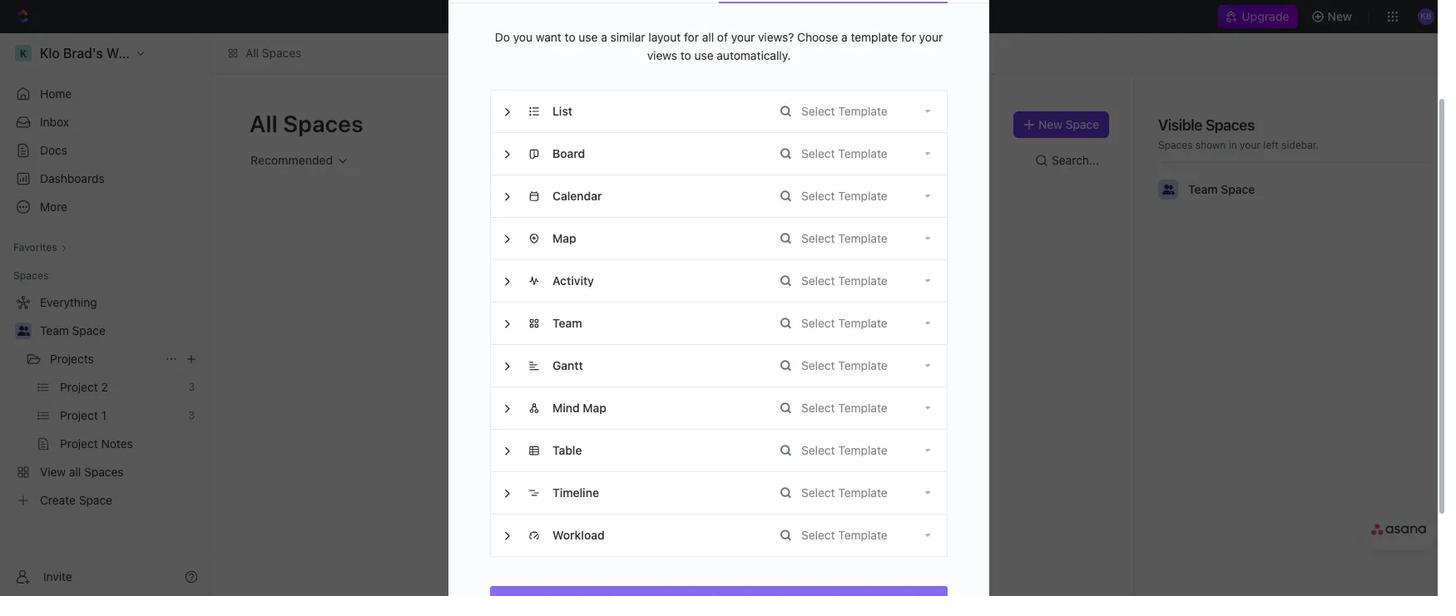 Task type: describe. For each thing, give the bounding box(es) containing it.
calendar
[[553, 189, 602, 203]]

do
[[495, 30, 510, 44]]

docs
[[40, 143, 67, 157]]

select template for team
[[801, 316, 888, 330]]

2 vertical spatial all
[[639, 341, 651, 354]]

select template for timeline
[[801, 486, 888, 500]]

views
[[647, 48, 677, 62]]

new for new space
[[1039, 117, 1063, 131]]

template for board
[[838, 146, 888, 161]]

upgrade link
[[1219, 5, 1298, 28]]

views?
[[758, 30, 794, 44]]

inbox
[[40, 115, 69, 129]]

select template button for board
[[781, 133, 947, 175]]

1 vertical spatial to
[[681, 48, 691, 62]]

1 horizontal spatial team
[[553, 316, 582, 330]]

template for mind map
[[838, 401, 888, 415]]

select template button for mind map
[[781, 388, 947, 429]]

0 vertical spatial all
[[245, 46, 259, 60]]

search...
[[1052, 153, 1099, 167]]

0 vertical spatial all spaces
[[245, 46, 302, 60]]

mind
[[553, 401, 580, 415]]

select for workload
[[801, 528, 835, 543]]

1 vertical spatial all
[[250, 110, 278, 137]]

similar
[[610, 30, 645, 44]]

team inside "team space" link
[[40, 324, 69, 338]]

template for team
[[838, 316, 888, 330]]

template for calendar
[[838, 189, 888, 203]]

select for board
[[801, 146, 835, 161]]

1 horizontal spatial use
[[694, 48, 714, 62]]

2 for from the left
[[901, 30, 916, 44]]

select for table
[[801, 444, 835, 458]]

select for mind map
[[801, 401, 835, 415]]

choose
[[797, 30, 838, 44]]

docs link
[[7, 137, 205, 164]]

select for map
[[801, 231, 835, 245]]

space inside "button"
[[1066, 117, 1099, 131]]

home
[[40, 87, 72, 101]]

template for list
[[838, 104, 888, 118]]

select template for mind map
[[801, 401, 888, 415]]

search... button
[[1029, 147, 1109, 174]]

select template for list
[[801, 104, 888, 118]]

workload
[[553, 528, 605, 543]]

0 horizontal spatial your
[[731, 30, 755, 44]]

template for table
[[838, 444, 888, 458]]

want
[[536, 30, 562, 44]]

activity
[[553, 274, 594, 288]]

select for calendar
[[801, 189, 835, 203]]

template for timeline
[[838, 486, 888, 500]]

0 vertical spatial use
[[579, 30, 598, 44]]

select for list
[[801, 104, 835, 118]]

select template button for calendar
[[781, 176, 947, 217]]

gantt
[[553, 359, 583, 373]]

inbox link
[[7, 109, 205, 136]]

of
[[717, 30, 728, 44]]

in
[[1229, 139, 1237, 151]]

new space button
[[1014, 112, 1109, 138]]

all
[[702, 30, 714, 44]]

template for map
[[838, 231, 888, 245]]

select for timeline
[[801, 486, 835, 500]]

invite
[[43, 570, 72, 584]]

select template for activity
[[801, 274, 888, 288]]

left
[[1264, 139, 1279, 151]]

0 vertical spatial team space
[[1188, 182, 1255, 196]]

1 a from the left
[[601, 30, 607, 44]]

select template button for activity
[[781, 260, 947, 302]]

select template for table
[[801, 444, 888, 458]]

visible
[[1158, 117, 1202, 134]]

sidebar navigation
[[0, 33, 212, 597]]

mind map
[[553, 401, 607, 415]]

your inside visible spaces spaces shown in your left sidebar.
[[1240, 139, 1261, 151]]

timeline
[[553, 486, 599, 500]]



Task type: locate. For each thing, give the bounding box(es) containing it.
select template for calendar
[[801, 189, 888, 203]]

3 select template from the top
[[801, 189, 888, 203]]

new right upgrade
[[1328, 9, 1352, 23]]

team space down shown on the top of page
[[1188, 182, 1255, 196]]

9 template from the top
[[838, 444, 888, 458]]

2 horizontal spatial space
[[1221, 182, 1255, 196]]

8 select template from the top
[[801, 401, 888, 415]]

5 select from the top
[[801, 274, 835, 288]]

2 select template from the top
[[801, 146, 888, 161]]

8 template from the top
[[838, 401, 888, 415]]

spaces
[[262, 46, 302, 60], [283, 110, 364, 137], [1206, 117, 1255, 134], [1158, 139, 1193, 151], [13, 270, 49, 282], [654, 341, 688, 354]]

1 select template button from the top
[[781, 91, 947, 132]]

do you want to use a similar layout for all of your views? choose a template for your views to use automatically.
[[495, 30, 943, 62]]

11 select from the top
[[801, 528, 835, 543]]

6 template from the top
[[838, 316, 888, 330]]

team space up projects
[[40, 324, 106, 338]]

map right mind
[[583, 401, 607, 415]]

your right the in
[[1240, 139, 1261, 151]]

0 vertical spatial map
[[553, 231, 576, 245]]

select for team
[[801, 316, 835, 330]]

tree inside sidebar navigation
[[7, 290, 205, 514]]

2 select from the top
[[801, 146, 835, 161]]

10 select from the top
[[801, 486, 835, 500]]

a left similar
[[601, 30, 607, 44]]

0 horizontal spatial for
[[684, 30, 699, 44]]

sidebar.
[[1282, 139, 1319, 151]]

0 horizontal spatial new
[[1039, 117, 1063, 131]]

automatically.
[[717, 48, 791, 62]]

1 horizontal spatial to
[[681, 48, 691, 62]]

use right "want"
[[579, 30, 598, 44]]

1 horizontal spatial for
[[901, 30, 916, 44]]

team down shown on the top of page
[[1188, 182, 1218, 196]]

select for gantt
[[801, 359, 835, 373]]

4 select template from the top
[[801, 231, 888, 245]]

template
[[838, 104, 888, 118], [838, 146, 888, 161], [838, 189, 888, 203], [838, 231, 888, 245], [838, 274, 888, 288], [838, 316, 888, 330], [838, 359, 888, 373], [838, 401, 888, 415], [838, 444, 888, 458], [838, 486, 888, 500], [838, 528, 888, 543]]

select template button for gantt
[[781, 345, 947, 387]]

1 horizontal spatial user group image
[[1162, 185, 1175, 195]]

new
[[1328, 9, 1352, 23], [1039, 117, 1063, 131]]

11 template from the top
[[838, 528, 888, 543]]

10 template from the top
[[838, 486, 888, 500]]

4 select template button from the top
[[781, 218, 947, 260]]

team up gantt
[[553, 316, 582, 330]]

7 template from the top
[[838, 359, 888, 373]]

template
[[851, 30, 898, 44]]

select
[[801, 104, 835, 118], [801, 146, 835, 161], [801, 189, 835, 203], [801, 231, 835, 245], [801, 274, 835, 288], [801, 316, 835, 330], [801, 359, 835, 373], [801, 401, 835, 415], [801, 444, 835, 458], [801, 486, 835, 500], [801, 528, 835, 543]]

1 for from the left
[[684, 30, 699, 44]]

team up projects
[[40, 324, 69, 338]]

list
[[553, 104, 573, 118]]

3 template from the top
[[838, 189, 888, 203]]

6 select from the top
[[801, 316, 835, 330]]

5 select template button from the top
[[781, 260, 947, 302]]

table
[[553, 444, 582, 458]]

select template for board
[[801, 146, 888, 161]]

you
[[513, 30, 533, 44]]

1 horizontal spatial space
[[1066, 117, 1099, 131]]

6 select template from the top
[[801, 316, 888, 330]]

select template button for map
[[781, 218, 947, 260]]

for right template
[[901, 30, 916, 44]]

0 horizontal spatial team
[[40, 324, 69, 338]]

select template for gantt
[[801, 359, 888, 373]]

1 select template from the top
[[801, 104, 888, 118]]

11 select template button from the top
[[781, 515, 947, 557]]

user group image inside sidebar navigation
[[17, 326, 30, 336]]

team space
[[1188, 182, 1255, 196], [40, 324, 106, 338]]

10 select template button from the top
[[781, 473, 947, 514]]

select template button for workload
[[781, 515, 947, 557]]

select template button for timeline
[[781, 473, 947, 514]]

new button
[[1305, 3, 1362, 30]]

1 horizontal spatial map
[[583, 401, 607, 415]]

0 horizontal spatial a
[[601, 30, 607, 44]]

select template for workload
[[801, 528, 888, 543]]

all spaces
[[245, 46, 302, 60], [250, 110, 364, 137]]

2 template from the top
[[838, 146, 888, 161]]

tree containing team space
[[7, 290, 205, 514]]

1 horizontal spatial team space
[[1188, 182, 1255, 196]]

7 select template from the top
[[801, 359, 888, 373]]

favorites
[[13, 241, 57, 254]]

to right "want"
[[565, 30, 576, 44]]

team space inside sidebar navigation
[[40, 324, 106, 338]]

projects
[[50, 352, 94, 366]]

template for gantt
[[838, 359, 888, 373]]

10 select template from the top
[[801, 486, 888, 500]]

map
[[553, 231, 576, 245], [583, 401, 607, 415]]

2 select template button from the top
[[781, 133, 947, 175]]

for left all
[[684, 30, 699, 44]]

1 vertical spatial team space
[[40, 324, 106, 338]]

projects link
[[50, 346, 158, 373]]

1 horizontal spatial new
[[1328, 9, 1352, 23]]

team space link
[[40, 318, 201, 345]]

your right template
[[919, 30, 943, 44]]

0 vertical spatial space
[[1066, 117, 1099, 131]]

dashboards link
[[7, 166, 205, 192]]

use
[[579, 30, 598, 44], [694, 48, 714, 62]]

0 vertical spatial user group image
[[1162, 185, 1175, 195]]

0 vertical spatial new
[[1328, 9, 1352, 23]]

8 select template button from the top
[[781, 388, 947, 429]]

to
[[565, 30, 576, 44], [681, 48, 691, 62]]

map up activity
[[553, 231, 576, 245]]

select template button for table
[[781, 430, 947, 472]]

new space
[[1039, 117, 1099, 131]]

0 horizontal spatial team space
[[40, 324, 106, 338]]

use down all
[[694, 48, 714, 62]]

space up projects link
[[72, 324, 106, 338]]

all
[[245, 46, 259, 60], [250, 110, 278, 137], [639, 341, 651, 354]]

select template button for list
[[781, 91, 947, 132]]

select template button
[[781, 91, 947, 132], [781, 133, 947, 175], [781, 176, 947, 217], [781, 218, 947, 260], [781, 260, 947, 302], [781, 303, 947, 345], [781, 345, 947, 387], [781, 388, 947, 429], [781, 430, 947, 472], [781, 473, 947, 514], [781, 515, 947, 557]]

spaces inside sidebar navigation
[[13, 270, 49, 282]]

2 a from the left
[[841, 30, 848, 44]]

1 vertical spatial space
[[1221, 182, 1255, 196]]

a
[[601, 30, 607, 44], [841, 30, 848, 44]]

2 vertical spatial space
[[72, 324, 106, 338]]

shown
[[1196, 139, 1226, 151]]

0 vertical spatial to
[[565, 30, 576, 44]]

select template for map
[[801, 231, 888, 245]]

7 select template button from the top
[[781, 345, 947, 387]]

1 horizontal spatial a
[[841, 30, 848, 44]]

1 vertical spatial all spaces
[[250, 110, 364, 137]]

8 select from the top
[[801, 401, 835, 415]]

space up search...
[[1066, 117, 1099, 131]]

0 horizontal spatial to
[[565, 30, 576, 44]]

visible spaces spaces shown in your left sidebar.
[[1158, 117, 1319, 151]]

0 horizontal spatial space
[[72, 324, 106, 338]]

2 horizontal spatial your
[[1240, 139, 1261, 151]]

0 horizontal spatial use
[[579, 30, 598, 44]]

space inside sidebar navigation
[[72, 324, 106, 338]]

select template
[[801, 104, 888, 118], [801, 146, 888, 161], [801, 189, 888, 203], [801, 231, 888, 245], [801, 274, 888, 288], [801, 316, 888, 330], [801, 359, 888, 373], [801, 401, 888, 415], [801, 444, 888, 458], [801, 486, 888, 500], [801, 528, 888, 543]]

1 vertical spatial new
[[1039, 117, 1063, 131]]

1 template from the top
[[838, 104, 888, 118]]

11 select template from the top
[[801, 528, 888, 543]]

1 horizontal spatial your
[[919, 30, 943, 44]]

select for activity
[[801, 274, 835, 288]]

favorites button
[[7, 238, 74, 258]]

tree
[[7, 290, 205, 514]]

joined
[[691, 341, 720, 354]]

dashboards
[[40, 171, 105, 186]]

7 select from the top
[[801, 359, 835, 373]]

team
[[1188, 182, 1218, 196], [553, 316, 582, 330], [40, 324, 69, 338]]

space down the in
[[1221, 182, 1255, 196]]

5 select template from the top
[[801, 274, 888, 288]]

your
[[731, 30, 755, 44], [919, 30, 943, 44], [1240, 139, 1261, 151]]

all spaces joined
[[639, 341, 720, 354]]

6 select template button from the top
[[781, 303, 947, 345]]

1 vertical spatial use
[[694, 48, 714, 62]]

template for workload
[[838, 528, 888, 543]]

board
[[553, 146, 585, 161]]

1 vertical spatial user group image
[[17, 326, 30, 336]]

space
[[1066, 117, 1099, 131], [1221, 182, 1255, 196], [72, 324, 106, 338]]

layout
[[649, 30, 681, 44]]

4 select from the top
[[801, 231, 835, 245]]

2 horizontal spatial team
[[1188, 182, 1218, 196]]

1 select from the top
[[801, 104, 835, 118]]

select template button for team
[[781, 303, 947, 345]]

for
[[684, 30, 699, 44], [901, 30, 916, 44]]

9 select template from the top
[[801, 444, 888, 458]]

a right "choose"
[[841, 30, 848, 44]]

5 template from the top
[[838, 274, 888, 288]]

your right of
[[731, 30, 755, 44]]

new up the search... button
[[1039, 117, 1063, 131]]

9 select from the top
[[801, 444, 835, 458]]

1 vertical spatial map
[[583, 401, 607, 415]]

4 template from the top
[[838, 231, 888, 245]]

3 select from the top
[[801, 189, 835, 203]]

home link
[[7, 81, 205, 107]]

new for new
[[1328, 9, 1352, 23]]

user group image
[[1162, 185, 1175, 195], [17, 326, 30, 336]]

0 horizontal spatial map
[[553, 231, 576, 245]]

template for activity
[[838, 274, 888, 288]]

to right views
[[681, 48, 691, 62]]

0 horizontal spatial user group image
[[17, 326, 30, 336]]

9 select template button from the top
[[781, 430, 947, 472]]

3 select template button from the top
[[781, 176, 947, 217]]

upgrade
[[1242, 9, 1290, 23]]



Task type: vqa. For each thing, say whether or not it's contained in the screenshot.
the bottom use
yes



